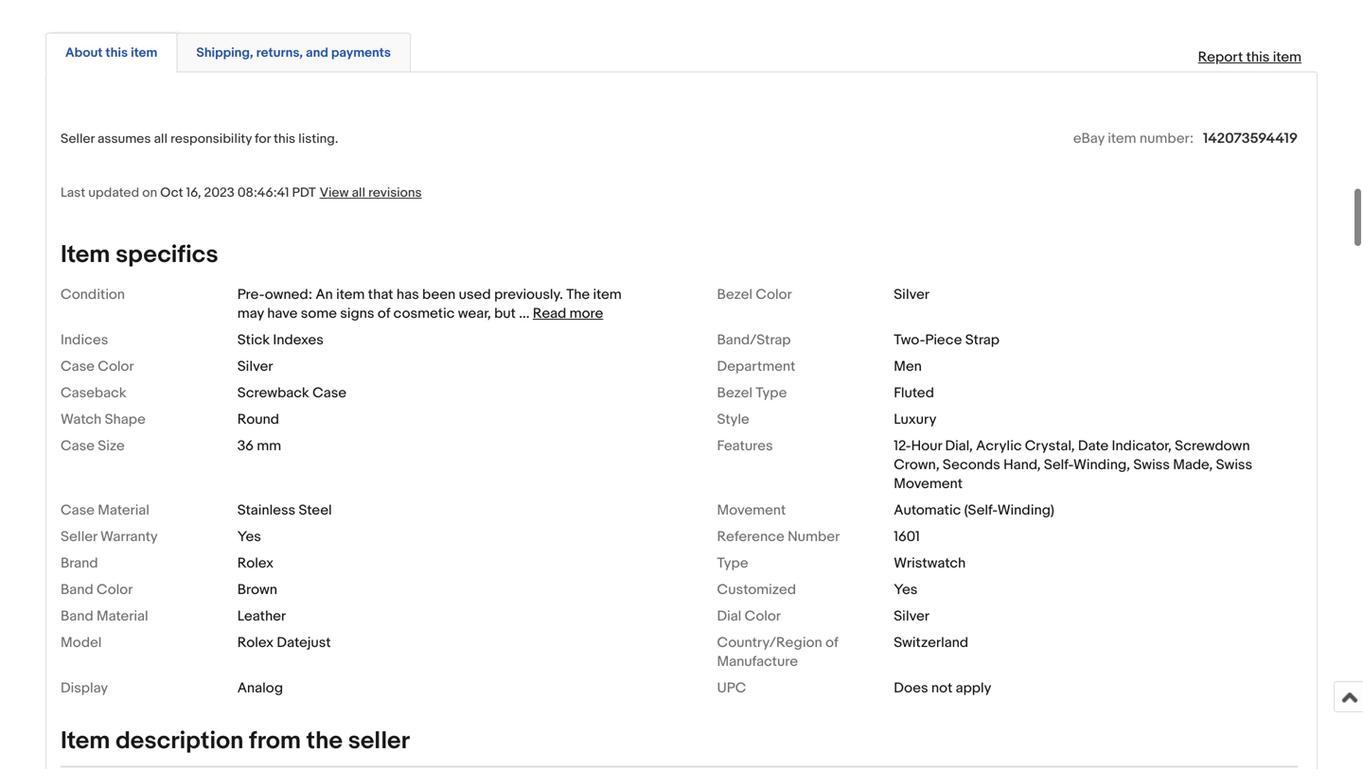 Task type: describe. For each thing, give the bounding box(es) containing it.
case color
[[61, 358, 134, 375]]

automatic (self-winding)
[[894, 502, 1055, 519]]

leather
[[237, 608, 286, 625]]

item for item specifics
[[61, 241, 110, 270]]

last
[[61, 185, 85, 201]]

of inside country/region of manufacture
[[826, 635, 839, 652]]

that
[[368, 286, 393, 304]]

the
[[567, 286, 590, 304]]

stainless
[[237, 502, 296, 519]]

screwdown
[[1175, 438, 1250, 455]]

hand,
[[1004, 457, 1041, 474]]

does not apply
[[894, 680, 992, 697]]

seconds
[[943, 457, 1001, 474]]

stainless steel
[[237, 502, 332, 519]]

case for case color
[[61, 358, 95, 375]]

about this item button
[[65, 44, 158, 62]]

silver for case color
[[237, 358, 273, 375]]

item up "signs"
[[336, 286, 365, 304]]

1 vertical spatial type
[[717, 555, 749, 572]]

watch
[[61, 411, 102, 429]]

but
[[494, 305, 516, 322]]

report this item link
[[1189, 39, 1312, 75]]

report
[[1199, 49, 1244, 66]]

case for case material
[[61, 502, 95, 519]]

winding,
[[1074, 457, 1131, 474]]

item description from the seller
[[61, 727, 410, 757]]

12-
[[894, 438, 912, 455]]

band for band material
[[61, 608, 93, 625]]

an
[[316, 286, 333, 304]]

16,
[[186, 185, 201, 201]]

item right report
[[1273, 49, 1302, 66]]

1 horizontal spatial type
[[756, 385, 787, 402]]

item right ebay
[[1108, 130, 1137, 147]]

0 horizontal spatial movement
[[717, 502, 786, 519]]

material for case material
[[98, 502, 150, 519]]

have
[[267, 305, 298, 322]]

wristwatch
[[894, 555, 966, 572]]

does
[[894, 680, 929, 697]]

style
[[717, 411, 750, 429]]

switzerland
[[894, 635, 969, 652]]

customized
[[717, 582, 796, 599]]

signs
[[340, 305, 375, 322]]

item specifics
[[61, 241, 218, 270]]

bezel for bezel color
[[717, 286, 753, 304]]

size
[[98, 438, 125, 455]]

yes for customized
[[894, 582, 918, 599]]

36
[[237, 438, 254, 455]]

silver for bezel color
[[894, 286, 930, 304]]

from
[[249, 727, 301, 757]]

ebay
[[1074, 130, 1105, 147]]

color for case color
[[98, 358, 134, 375]]

color for bezel color
[[756, 286, 792, 304]]

material for band material
[[97, 608, 148, 625]]

dial color
[[717, 608, 781, 625]]

model
[[61, 635, 102, 652]]

bezel color
[[717, 286, 792, 304]]

stick indexes
[[237, 332, 324, 349]]

case material
[[61, 502, 150, 519]]

rolex for rolex datejust
[[237, 635, 274, 652]]

band for band color
[[61, 582, 93, 599]]

winding)
[[998, 502, 1055, 519]]

on
[[142, 185, 157, 201]]

about this item
[[65, 45, 158, 61]]

specifics
[[116, 241, 218, 270]]

read
[[533, 305, 567, 322]]

shape
[[105, 411, 146, 429]]

round
[[237, 411, 279, 429]]

12-hour dial, acrylic crystal, date indicator, screwdown crown, seconds hand, self-winding, swiss made, swiss movement
[[894, 438, 1253, 493]]

updated
[[88, 185, 139, 201]]

dial
[[717, 608, 742, 625]]

the
[[306, 727, 343, 757]]

number
[[788, 529, 840, 546]]

stick
[[237, 332, 270, 349]]

number:
[[1140, 130, 1194, 147]]

seller for reference number
[[61, 529, 97, 546]]

tab list containing about this item
[[45, 29, 1318, 72]]

1 horizontal spatial this
[[274, 131, 296, 147]]

2023
[[204, 185, 235, 201]]

some
[[301, 305, 337, 322]]

view
[[320, 185, 349, 201]]

read more button
[[533, 305, 603, 322]]

piece
[[926, 332, 962, 349]]

reference number
[[717, 529, 840, 546]]

acrylic
[[976, 438, 1022, 455]]

1 vertical spatial all
[[352, 185, 366, 201]]

department
[[717, 358, 796, 375]]

steel
[[299, 502, 332, 519]]

not
[[932, 680, 953, 697]]

made,
[[1174, 457, 1213, 474]]

screwback
[[237, 385, 309, 402]]

oct
[[160, 185, 183, 201]]

142073594419
[[1204, 130, 1298, 147]]

2 swiss from the left
[[1216, 457, 1253, 474]]

0 horizontal spatial all
[[154, 131, 168, 147]]

owned:
[[265, 286, 312, 304]]

country/region of manufacture
[[717, 635, 839, 671]]



Task type: vqa. For each thing, say whether or not it's contained in the screenshot.
"Seconds"
yes



Task type: locate. For each thing, give the bounding box(es) containing it.
item
[[61, 241, 110, 270], [61, 727, 110, 757]]

pre-owned: an item that has been used previously. the item may have some signs of cosmetic wear, but ...
[[237, 286, 622, 322]]

color for band color
[[97, 582, 133, 599]]

cosmetic
[[394, 305, 455, 322]]

date
[[1078, 438, 1109, 455]]

rolex datejust
[[237, 635, 331, 652]]

two-
[[894, 332, 926, 349]]

this inside button
[[106, 45, 128, 61]]

item right the "about"
[[131, 45, 158, 61]]

of inside pre-owned: an item that has been used previously. the item may have some signs of cosmetic wear, but ...
[[378, 305, 390, 322]]

dial,
[[946, 438, 973, 455]]

datejust
[[277, 635, 331, 652]]

1 bezel from the top
[[717, 286, 753, 304]]

1 vertical spatial material
[[97, 608, 148, 625]]

rolex down leather
[[237, 635, 274, 652]]

country/region
[[717, 635, 823, 652]]

band
[[61, 582, 93, 599], [61, 608, 93, 625]]

1 swiss from the left
[[1134, 457, 1170, 474]]

automatic
[[894, 502, 961, 519]]

payments
[[331, 45, 391, 61]]

shipping, returns, and payments button
[[196, 44, 391, 62]]

yes for seller warranty
[[237, 529, 261, 546]]

1 vertical spatial band
[[61, 608, 93, 625]]

features
[[717, 438, 773, 455]]

rolex up brown
[[237, 555, 274, 572]]

1 rolex from the top
[[237, 555, 274, 572]]

seller assumes all responsibility for this listing.
[[61, 131, 338, 147]]

warranty
[[100, 529, 158, 546]]

swiss down 'screwdown'
[[1216, 457, 1253, 474]]

pre-
[[237, 286, 265, 304]]

last updated on oct 16, 2023 08:46:41 pdt view all revisions
[[61, 185, 422, 201]]

1 vertical spatial of
[[826, 635, 839, 652]]

color up band material
[[97, 582, 133, 599]]

of
[[378, 305, 390, 322], [826, 635, 839, 652]]

type down reference
[[717, 555, 749, 572]]

reference
[[717, 529, 785, 546]]

this right the "about"
[[106, 45, 128, 61]]

indicator,
[[1112, 438, 1172, 455]]

brand
[[61, 555, 98, 572]]

seller for item specifics
[[61, 131, 95, 147]]

and
[[306, 45, 328, 61]]

silver up switzerland
[[894, 608, 930, 625]]

movement inside 12-hour dial, acrylic crystal, date indicator, screwdown crown, seconds hand, self-winding, swiss made, swiss movement
[[894, 476, 963, 493]]

seller
[[348, 727, 410, 757]]

0 vertical spatial rolex
[[237, 555, 274, 572]]

2 item from the top
[[61, 727, 110, 757]]

this right report
[[1247, 49, 1270, 66]]

1 vertical spatial rolex
[[237, 635, 274, 652]]

silver
[[894, 286, 930, 304], [237, 358, 273, 375], [894, 608, 930, 625]]

strap
[[966, 332, 1000, 349]]

silver for dial color
[[894, 608, 930, 625]]

all right view
[[352, 185, 366, 201]]

swiss down indicator,
[[1134, 457, 1170, 474]]

all right assumes
[[154, 131, 168, 147]]

2 vertical spatial silver
[[894, 608, 930, 625]]

description
[[116, 727, 244, 757]]

shipping,
[[196, 45, 253, 61]]

indexes
[[273, 332, 324, 349]]

item up more
[[593, 286, 622, 304]]

tab list
[[45, 29, 1318, 72]]

0 vertical spatial movement
[[894, 476, 963, 493]]

brown
[[237, 582, 277, 599]]

revisions
[[368, 185, 422, 201]]

1 item from the top
[[61, 241, 110, 270]]

about
[[65, 45, 103, 61]]

0 vertical spatial bezel
[[717, 286, 753, 304]]

case right screwback
[[313, 385, 347, 402]]

band down brand
[[61, 582, 93, 599]]

shipping, returns, and payments
[[196, 45, 391, 61]]

item down display
[[61, 727, 110, 757]]

1 vertical spatial silver
[[237, 358, 273, 375]]

report this item
[[1199, 49, 1302, 66]]

movement up reference
[[717, 502, 786, 519]]

display
[[61, 680, 108, 697]]

condition
[[61, 286, 125, 304]]

36 mm
[[237, 438, 281, 455]]

color up caseback
[[98, 358, 134, 375]]

...
[[519, 305, 530, 322]]

rolex for rolex
[[237, 555, 274, 572]]

0 vertical spatial item
[[61, 241, 110, 270]]

listing.
[[298, 131, 338, 147]]

0 vertical spatial type
[[756, 385, 787, 402]]

silver down stick
[[237, 358, 273, 375]]

color for dial color
[[745, 608, 781, 625]]

case down watch
[[61, 438, 95, 455]]

of right country/region
[[826, 635, 839, 652]]

bezel for bezel type
[[717, 385, 753, 402]]

men
[[894, 358, 922, 375]]

0 vertical spatial band
[[61, 582, 93, 599]]

1 horizontal spatial of
[[826, 635, 839, 652]]

been
[[422, 286, 456, 304]]

color down customized
[[745, 608, 781, 625]]

1 vertical spatial item
[[61, 727, 110, 757]]

0 vertical spatial material
[[98, 502, 150, 519]]

crystal,
[[1025, 438, 1075, 455]]

movement down crown,
[[894, 476, 963, 493]]

0 horizontal spatial this
[[106, 45, 128, 61]]

1 vertical spatial movement
[[717, 502, 786, 519]]

2 bezel from the top
[[717, 385, 753, 402]]

seller left assumes
[[61, 131, 95, 147]]

0 vertical spatial yes
[[237, 529, 261, 546]]

previously.
[[494, 286, 563, 304]]

band material
[[61, 608, 148, 625]]

1 vertical spatial seller
[[61, 529, 97, 546]]

1 vertical spatial yes
[[894, 582, 918, 599]]

case for case size
[[61, 438, 95, 455]]

band up model
[[61, 608, 93, 625]]

seller warranty
[[61, 529, 158, 546]]

2 band from the top
[[61, 608, 93, 625]]

0 horizontal spatial yes
[[237, 529, 261, 546]]

two-piece strap
[[894, 332, 1000, 349]]

pdt
[[292, 185, 316, 201]]

item for item description from the seller
[[61, 727, 110, 757]]

bezel up band/strap
[[717, 286, 753, 304]]

used
[[459, 286, 491, 304]]

(self-
[[965, 502, 998, 519]]

2 horizontal spatial this
[[1247, 49, 1270, 66]]

0 horizontal spatial of
[[378, 305, 390, 322]]

yes down stainless
[[237, 529, 261, 546]]

case up seller warranty
[[61, 502, 95, 519]]

case
[[61, 358, 95, 375], [313, 385, 347, 402], [61, 438, 95, 455], [61, 502, 95, 519]]

upc
[[717, 680, 747, 697]]

analog
[[237, 680, 283, 697]]

this for about
[[106, 45, 128, 61]]

0 horizontal spatial type
[[717, 555, 749, 572]]

returns,
[[256, 45, 303, 61]]

2 rolex from the top
[[237, 635, 274, 652]]

manufacture
[[717, 654, 798, 671]]

material down band color in the bottom left of the page
[[97, 608, 148, 625]]

type
[[756, 385, 787, 402], [717, 555, 749, 572]]

this right the for
[[274, 131, 296, 147]]

2 seller from the top
[[61, 529, 97, 546]]

more
[[570, 305, 603, 322]]

item inside button
[[131, 45, 158, 61]]

responsibility
[[171, 131, 252, 147]]

0 horizontal spatial swiss
[[1134, 457, 1170, 474]]

silver up two-
[[894, 286, 930, 304]]

1 band from the top
[[61, 582, 93, 599]]

1 horizontal spatial movement
[[894, 476, 963, 493]]

1 vertical spatial bezel
[[717, 385, 753, 402]]

this for report
[[1247, 49, 1270, 66]]

fluted
[[894, 385, 935, 402]]

case down indices at top
[[61, 358, 95, 375]]

1 horizontal spatial swiss
[[1216, 457, 1253, 474]]

0 vertical spatial of
[[378, 305, 390, 322]]

color
[[756, 286, 792, 304], [98, 358, 134, 375], [97, 582, 133, 599], [745, 608, 781, 625]]

0 vertical spatial all
[[154, 131, 168, 147]]

1 horizontal spatial all
[[352, 185, 366, 201]]

case size
[[61, 438, 125, 455]]

hour
[[911, 438, 942, 455]]

screwback case
[[237, 385, 347, 402]]

seller up brand
[[61, 529, 97, 546]]

mm
[[257, 438, 281, 455]]

of down that
[[378, 305, 390, 322]]

color up band/strap
[[756, 286, 792, 304]]

0 vertical spatial silver
[[894, 286, 930, 304]]

item
[[131, 45, 158, 61], [1273, 49, 1302, 66], [1108, 130, 1137, 147], [336, 286, 365, 304], [593, 286, 622, 304]]

self-
[[1044, 457, 1074, 474]]

material up warranty
[[98, 502, 150, 519]]

bezel up style
[[717, 385, 753, 402]]

1 horizontal spatial yes
[[894, 582, 918, 599]]

0 vertical spatial seller
[[61, 131, 95, 147]]

yes down wristwatch in the right bottom of the page
[[894, 582, 918, 599]]

type down department at the right of the page
[[756, 385, 787, 402]]

item up condition at top
[[61, 241, 110, 270]]

movement
[[894, 476, 963, 493], [717, 502, 786, 519]]

1 seller from the top
[[61, 131, 95, 147]]

seller
[[61, 131, 95, 147], [61, 529, 97, 546]]

all
[[154, 131, 168, 147], [352, 185, 366, 201]]

bezel type
[[717, 385, 787, 402]]



